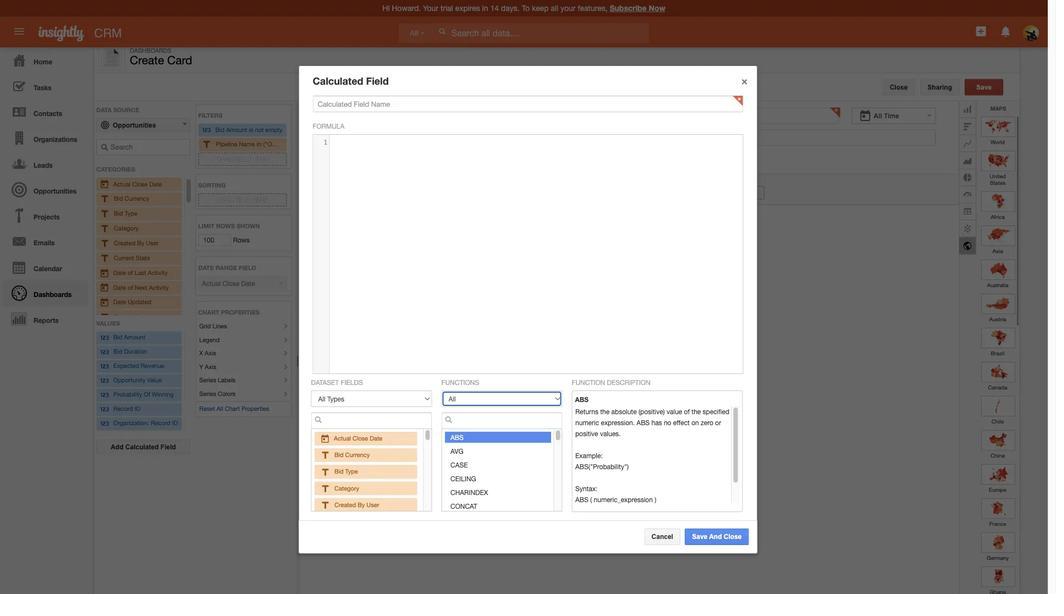 Task type: describe. For each thing, give the bounding box(es) containing it.
2 vertical spatial axis
[[205, 363, 216, 370]]

bid amount link
[[100, 333, 179, 344]]

and
[[710, 533, 722, 541]]

pipeline
[[216, 141, 237, 148]]

2 drag field here from the top
[[217, 196, 268, 204]]

date updated link
[[100, 297, 179, 308]]

search image
[[445, 416, 453, 424]]

series colors
[[199, 390, 236, 397]]

united
[[990, 173, 1007, 179]]

area image
[[960, 152, 977, 169]]

horizontal bar image
[[960, 118, 977, 135]]

chile
[[992, 418, 1005, 424]]

y
[[199, 363, 203, 370]]

amount for name
[[226, 126, 247, 133]]

line image
[[960, 135, 977, 152]]

close inside the all time group
[[339, 189, 355, 196]]

last
[[135, 269, 146, 276]]

abs inside syntax: abs ( numeric_expression )
[[576, 496, 589, 504]]

example:
[[576, 452, 603, 460]]

maps
[[991, 105, 1007, 111]]

bid duration
[[113, 348, 147, 356]]

australia
[[988, 282, 1009, 288]]

in
[[257, 141, 262, 148]]

user for the left bid currency link
[[146, 239, 159, 247]]

china
[[991, 452, 1006, 459]]

x axis inside the all time group
[[303, 178, 321, 184]]

actual close date link for categories
[[100, 179, 179, 190]]

none text field inside × dialog
[[442, 413, 563, 429]]

concat
[[451, 502, 477, 510]]

austria
[[990, 316, 1007, 322]]

values.
[[600, 430, 621, 438]]

home link
[[3, 47, 88, 73]]

bid amount is not empty
[[215, 126, 283, 133]]

all time
[[874, 112, 900, 119]]

legend
[[199, 336, 220, 343]]

date range field
[[198, 264, 256, 271]]

current
[[114, 254, 134, 261]]

category link for the rightmost bid currency link
[[320, 485, 359, 492]]

all link
[[399, 23, 432, 43]]

abs up returns
[[576, 396, 589, 403]]

actual close date inside × dialog
[[334, 435, 382, 442]]

Enter Chart Title (Required) text field
[[312, 108, 839, 124]]

category for category link for the left bid currency link
[[114, 225, 139, 232]]

all time link
[[852, 108, 937, 124]]

record inside record id link
[[113, 406, 133, 413]]

tasks link
[[3, 73, 88, 99]]

calculated inside rows group
[[125, 444, 159, 451]]

function description
[[572, 379, 651, 386]]

0 vertical spatial opportunities link
[[96, 118, 190, 132]]

gauges image
[[960, 186, 977, 203]]

series for series colors
[[199, 390, 216, 397]]

opportunity
[[113, 377, 146, 384]]

expression.
[[601, 419, 635, 426]]

sharing link
[[921, 79, 960, 96]]

crm
[[94, 26, 122, 40]]

2 drag from the top
[[217, 196, 234, 204]]

2 here from the top
[[253, 196, 268, 204]]

organization: record id
[[113, 420, 178, 427]]

x inside rows group
[[199, 350, 203, 357]]

pie & funnel image
[[960, 169, 977, 186]]

record id
[[113, 406, 141, 413]]

example: abs("probability")
[[576, 452, 629, 471]]

bid type for "bid type" link corresponding to category link for the left bid currency link
[[114, 210, 137, 217]]

bid amount
[[113, 334, 145, 341]]

subscribe
[[610, 4, 647, 13]]

emails link
[[3, 228, 88, 254]]

reset all chart properties link
[[199, 405, 269, 413]]

expected
[[113, 363, 139, 370]]

1 here from the top
[[253, 155, 268, 163]]

is
[[249, 126, 253, 133]]

pipeline")
[[301, 141, 327, 148]]

values
[[96, 320, 120, 327]]

pipeline name in ("opportunity pipeline") link
[[202, 139, 327, 151]]

bid type link for the rightmost bid currency link category link
[[320, 468, 358, 475]]

2 the from the left
[[692, 408, 701, 415]]

activity for date of last activity
[[148, 269, 168, 276]]

numeric_expression
[[594, 496, 653, 504]]

numeric
[[576, 419, 599, 426]]

category for the rightmost bid currency link category link
[[334, 485, 359, 492]]

value
[[667, 408, 682, 415]]

date inside the all time group
[[356, 189, 369, 196]]

user for the rightmost bid currency link
[[367, 501, 379, 509]]

1 horizontal spatial bid currency link
[[320, 452, 370, 459]]

dashboards link
[[3, 280, 88, 306]]

dashboards create card
[[130, 47, 192, 67]]

grid lines
[[199, 323, 227, 330]]

amount for duration
[[124, 334, 145, 341]]

function
[[572, 379, 606, 386]]

on
[[692, 419, 699, 426]]

actual close date for categories
[[113, 180, 162, 187]]

description inside rows group
[[114, 313, 145, 320]]

category link for the left bid currency link
[[100, 223, 179, 234]]

0 vertical spatial rows
[[216, 222, 235, 229]]

other image
[[960, 220, 977, 237]]

next
[[135, 284, 147, 291]]

no
[[664, 419, 672, 426]]

description inside × dialog
[[607, 379, 651, 386]]

calendar link
[[3, 254, 88, 280]]

source
[[113, 106, 139, 113]]

france
[[990, 520, 1007, 527]]

Chart Description.... text field
[[312, 130, 936, 146]]

created by user for the rightmost bid currency link
[[334, 501, 379, 509]]

close button
[[883, 79, 916, 96]]

all for all time
[[874, 112, 883, 119]]

none text field inside × dialog
[[311, 413, 432, 429]]

type for category link for the left bid currency link
[[125, 210, 137, 217]]

name
[[239, 141, 255, 148]]

activity for date of next activity
[[149, 284, 169, 291]]

description link
[[100, 311, 179, 323]]

card
[[167, 53, 192, 67]]

date of last activity
[[113, 269, 168, 276]]

fields
[[341, 379, 363, 386]]

filters
[[198, 112, 223, 119]]

save for save
[[977, 83, 992, 91]]

close inside save and close button
[[724, 533, 742, 541]]

expected revenue
[[113, 363, 164, 370]]

navigation containing home
[[0, 47, 88, 332]]

bid currency for the rightmost bid currency link
[[334, 452, 370, 459]]

Search text field
[[96, 139, 190, 156]]

canada
[[989, 384, 1008, 390]]

syntax: abs ( numeric_expression )
[[576, 485, 657, 504]]

formula
[[313, 122, 345, 130]]

1 vertical spatial chart
[[225, 405, 240, 413]]

has
[[652, 419, 662, 426]]

expected revenue link
[[100, 361, 179, 372]]

save for save and close
[[693, 533, 708, 541]]

1
[[324, 139, 328, 146]]

x axis inside rows group
[[199, 350, 216, 357]]

×
[[742, 74, 748, 87]]

table image
[[960, 203, 977, 220]]

limit
[[198, 222, 215, 229]]

vertical bar image
[[960, 101, 977, 118]]

1 vertical spatial properties
[[242, 405, 269, 413]]

syntax:
[[576, 485, 598, 493]]

colors
[[218, 390, 236, 397]]

1 drag from the top
[[217, 155, 234, 163]]

date of next activity link
[[100, 282, 179, 293]]

winning
[[152, 391, 174, 398]]

series for series labels
[[199, 377, 216, 384]]



Task type: vqa. For each thing, say whether or not it's contained in the screenshot.
11
no



Task type: locate. For each thing, give the bounding box(es) containing it.
actual close date inside the all time group
[[320, 189, 369, 196]]

drag field here up shown
[[217, 196, 268, 204]]

description down date updated
[[114, 313, 145, 320]]

0 vertical spatial created
[[114, 239, 136, 247]]

0 horizontal spatial the
[[600, 408, 610, 415]]

of for last
[[128, 269, 133, 276]]

amount up duration
[[124, 334, 145, 341]]

state
[[136, 254, 150, 261]]

0 horizontal spatial bid type link
[[100, 208, 179, 220]]

0 vertical spatial type
[[125, 210, 137, 217]]

0 horizontal spatial created
[[114, 239, 136, 247]]

here
[[253, 155, 268, 163], [253, 196, 268, 204]]

bid amount is not empty link
[[202, 125, 283, 136]]

1 vertical spatial created
[[334, 501, 356, 509]]

actual close date link for x axis
[[307, 187, 408, 199]]

abs left has
[[637, 419, 650, 426]]

created by user link for category link for the left bid currency link
[[100, 238, 179, 249]]

1 horizontal spatial id
[[172, 420, 178, 427]]

0 vertical spatial of
[[128, 269, 133, 276]]

by inside × dialog
[[358, 501, 365, 509]]

date inside × dialog
[[370, 435, 382, 442]]

1 vertical spatial bid type
[[334, 468, 358, 475]]

bid currency link
[[100, 193, 179, 205], [320, 452, 370, 459]]

by inside rows group
[[137, 239, 144, 247]]

Calculated Field Name text field
[[313, 96, 744, 112]]

cancel
[[652, 533, 674, 541]]

currency for the left bid currency link
[[125, 195, 149, 202]]

created inside × dialog
[[334, 501, 356, 509]]

save button
[[966, 79, 1004, 96]]

field inside × dialog
[[366, 75, 389, 87]]

x down pipeline")
[[303, 178, 307, 184]]

bid currency link down search image
[[320, 452, 370, 459]]

organizations
[[34, 135, 77, 143]]

created for category link for the left bid currency link
[[114, 239, 136, 247]]

search image
[[315, 416, 322, 424]]

0 vertical spatial actual close date
[[113, 180, 162, 187]]

all for all
[[410, 29, 419, 37]]

abs inside returns the absolute (positive) value of the specified numeric expression. abs has no effect on zero or positive values.
[[637, 419, 650, 426]]

duration
[[124, 348, 147, 356]]

all time group
[[301, 101, 1025, 595]]

opportunities link up search text box
[[96, 118, 190, 132]]

bid currency link down categories
[[100, 193, 179, 205]]

card image
[[101, 46, 123, 68]]

chart down colors
[[225, 405, 240, 413]]

1 vertical spatial x axis
[[199, 350, 216, 357]]

returns
[[576, 408, 599, 415]]

reports
[[34, 317, 59, 324]]

record down probability
[[113, 406, 133, 413]]

limit rows shown
[[198, 222, 260, 229]]

created by user link for the rightmost bid currency link category link
[[320, 501, 379, 509]]

0 horizontal spatial bid type
[[114, 210, 137, 217]]

of
[[128, 269, 133, 276], [128, 284, 133, 291], [684, 408, 690, 415]]

drag field here down 'name'
[[217, 155, 268, 163]]

1 vertical spatial category
[[334, 485, 359, 492]]

rows up # 'number field'
[[216, 222, 235, 229]]

the up on
[[692, 408, 701, 415]]

of up effect
[[684, 408, 690, 415]]

0 vertical spatial drag field here
[[217, 155, 268, 163]]

bid currency for the left bid currency link
[[114, 195, 149, 202]]

of for next
[[128, 284, 133, 291]]

0 horizontal spatial x
[[199, 350, 203, 357]]

id down 'probability of winning' link
[[135, 406, 141, 413]]

asia
[[993, 247, 1004, 254]]

user inside × dialog
[[367, 501, 379, 509]]

0 vertical spatial bid type link
[[100, 208, 179, 220]]

series up the reset
[[199, 390, 216, 397]]

by for category link for the left bid currency link
[[137, 239, 144, 247]]

actual inside the all time group
[[320, 189, 337, 196]]

2 horizontal spatial all
[[874, 112, 883, 119]]

1 vertical spatial type
[[345, 468, 358, 475]]

specified
[[703, 408, 730, 415]]

created by user for the left bid currency link
[[114, 239, 159, 247]]

probability of winning link
[[100, 390, 179, 401]]

1 vertical spatial currency
[[345, 452, 370, 459]]

drag down sorting
[[217, 196, 234, 204]]

actual close date inside rows group
[[113, 180, 162, 187]]

2 series from the top
[[199, 390, 216, 397]]

1 vertical spatial bid type link
[[320, 468, 358, 475]]

0 vertical spatial actual
[[113, 180, 130, 187]]

contacts link
[[3, 99, 88, 125]]

opportunity value
[[113, 377, 162, 384]]

axis down legend
[[205, 350, 216, 357]]

bid duration link
[[100, 347, 179, 358]]

calculated down the organization: record id "link"
[[125, 444, 159, 451]]

abs left "("
[[576, 496, 589, 504]]

0 horizontal spatial amount
[[124, 334, 145, 341]]

bid type inside × dialog
[[334, 468, 358, 475]]

bid type link inside × dialog
[[320, 468, 358, 475]]

category inside × dialog
[[334, 485, 359, 492]]

1 horizontal spatial created
[[334, 501, 356, 509]]

chart up grid
[[198, 309, 219, 316]]

record id link
[[100, 404, 179, 415]]

1 vertical spatial drag field here
[[217, 196, 268, 204]]

Search all data.... text field
[[433, 23, 649, 43]]

activity right 'last'
[[148, 269, 168, 276]]

currency inside rows group
[[125, 195, 149, 202]]

opportunities link down leads on the left
[[3, 177, 88, 203]]

1 the from the left
[[600, 408, 610, 415]]

0 vertical spatial x axis
[[303, 178, 321, 184]]

created by user inside rows group
[[114, 239, 159, 247]]

navigation
[[0, 47, 88, 332]]

0 vertical spatial category link
[[100, 223, 179, 234]]

or
[[715, 419, 721, 426]]

0 vertical spatial amount
[[226, 126, 247, 133]]

x axis up the y axis
[[199, 350, 216, 357]]

created
[[114, 239, 136, 247], [334, 501, 356, 509]]

created for the rightmost bid currency link category link
[[334, 501, 356, 509]]

1 vertical spatial description
[[607, 379, 651, 386]]

type inside rows group
[[125, 210, 137, 217]]

user inside rows group
[[146, 239, 159, 247]]

1 vertical spatial rows
[[231, 236, 250, 244]]

save inside button
[[693, 533, 708, 541]]

id inside "link"
[[172, 420, 178, 427]]

0 horizontal spatial category
[[114, 225, 139, 232]]

bid currency inside rows group
[[114, 195, 149, 202]]

0 horizontal spatial category link
[[100, 223, 179, 234]]

actual for x axis
[[320, 189, 337, 196]]

1 vertical spatial opportunities
[[34, 187, 77, 195]]

data
[[96, 106, 112, 113]]

bid type for "bid type" link in × dialog
[[334, 468, 358, 475]]

dashboards for dashboards create card
[[130, 47, 171, 54]]

europe
[[990, 486, 1007, 493]]

0 vertical spatial save
[[977, 83, 992, 91]]

sharing
[[928, 83, 953, 91]]

description up 'absolute'
[[607, 379, 651, 386]]

actual inside × dialog
[[334, 435, 351, 442]]

activity
[[148, 269, 168, 276], [149, 284, 169, 291]]

avg
[[451, 447, 464, 455]]

category inside rows group
[[114, 225, 139, 232]]

0 vertical spatial opportunities
[[113, 121, 156, 129]]

1 horizontal spatial x axis
[[303, 178, 321, 184]]

sorting
[[198, 182, 226, 189]]

1 vertical spatial created by user link
[[320, 501, 379, 509]]

currency inside × dialog
[[345, 452, 370, 459]]

reports link
[[3, 306, 88, 332]]

0 vertical spatial user
[[146, 239, 159, 247]]

grid
[[199, 323, 211, 330]]

1 vertical spatial bid currency link
[[320, 452, 370, 459]]

calculated inside × dialog
[[313, 75, 364, 87]]

1 horizontal spatial user
[[367, 501, 379, 509]]

dashboards
[[130, 47, 171, 54], [34, 291, 72, 298]]

amount
[[226, 126, 247, 133], [124, 334, 145, 341]]

created by user
[[114, 239, 159, 247], [334, 501, 379, 509]]

of left 'last'
[[128, 269, 133, 276]]

the
[[600, 408, 610, 415], [692, 408, 701, 415]]

0 horizontal spatial bid currency link
[[100, 193, 179, 205]]

contacts
[[34, 110, 62, 117]]

1 vertical spatial all
[[874, 112, 883, 119]]

actual close date for x axis
[[320, 189, 369, 196]]

)
[[655, 496, 657, 504]]

close
[[890, 83, 908, 91], [132, 180, 148, 187], [339, 189, 355, 196], [353, 435, 368, 442], [724, 533, 742, 541]]

of inside returns the absolute (positive) value of the specified numeric expression. abs has no effect on zero or positive values.
[[684, 408, 690, 415]]

notifications image
[[1000, 25, 1013, 38]]

x
[[303, 178, 307, 184], [199, 350, 203, 357]]

dashboards inside navigation
[[34, 291, 72, 298]]

id
[[135, 406, 141, 413], [172, 420, 178, 427]]

1 horizontal spatial currency
[[345, 452, 370, 459]]

actual
[[113, 180, 130, 187], [320, 189, 337, 196], [334, 435, 351, 442]]

1 horizontal spatial by
[[358, 501, 365, 509]]

save up maps
[[977, 83, 992, 91]]

0 horizontal spatial chart
[[198, 309, 219, 316]]

axis down pipeline")
[[309, 178, 321, 184]]

rows down shown
[[231, 236, 250, 244]]

pipeline name in ("opportunity pipeline")
[[216, 141, 327, 148]]

0 horizontal spatial opportunities
[[34, 187, 77, 195]]

opportunities down source
[[113, 121, 156, 129]]

dashboards up reports link
[[34, 291, 72, 298]]

1 vertical spatial x
[[199, 350, 203, 357]]

shown
[[237, 222, 260, 229]]

x up y
[[199, 350, 203, 357]]

0 horizontal spatial opportunities link
[[3, 177, 88, 203]]

currency for the rightmost bid currency link
[[345, 452, 370, 459]]

("opportunity
[[263, 141, 300, 148]]

0 horizontal spatial record
[[113, 406, 133, 413]]

0 vertical spatial x
[[303, 178, 307, 184]]

record inside the organization: record id "link"
[[151, 420, 171, 427]]

series labels
[[199, 377, 236, 384]]

all inside rows group
[[217, 405, 223, 413]]

dashboards right card image
[[130, 47, 171, 54]]

1 vertical spatial amount
[[124, 334, 145, 341]]

0 horizontal spatial created by user
[[114, 239, 159, 247]]

field
[[366, 75, 389, 87], [236, 155, 251, 163], [236, 196, 251, 204], [239, 264, 256, 271], [161, 444, 176, 451]]

0 vertical spatial series
[[199, 377, 216, 384]]

amount inside bid amount is not empty link
[[226, 126, 247, 133]]

all inside group
[[874, 112, 883, 119]]

1 drag field here from the top
[[217, 155, 268, 163]]

date
[[149, 180, 162, 187], [356, 189, 369, 196], [198, 264, 214, 271], [113, 269, 126, 276], [113, 284, 126, 291], [113, 298, 126, 306], [370, 435, 382, 442]]

activity right next
[[149, 284, 169, 291]]

close inside close button
[[890, 83, 908, 91]]

opportunities inside navigation
[[34, 187, 77, 195]]

close inside rows group
[[132, 180, 148, 187]]

0 horizontal spatial calculated
[[125, 444, 159, 451]]

abs up avg
[[451, 434, 464, 441]]

dataset
[[311, 379, 339, 386]]

0 vertical spatial created by user link
[[100, 238, 179, 249]]

opportunities up projects link
[[34, 187, 77, 195]]

1 vertical spatial category link
[[320, 485, 359, 492]]

calculated up formula
[[313, 75, 364, 87]]

add calculated field link
[[96, 440, 190, 455]]

1 horizontal spatial save
[[977, 83, 992, 91]]

rows group
[[94, 101, 327, 595]]

2 vertical spatial of
[[684, 408, 690, 415]]

functions
[[442, 379, 479, 386]]

labels
[[218, 377, 236, 384]]

probability
[[113, 391, 142, 398]]

1 horizontal spatial bid currency
[[334, 452, 370, 459]]

1 vertical spatial actual close date
[[320, 189, 369, 196]]

y axis
[[199, 363, 216, 370]]

1 horizontal spatial all
[[410, 29, 419, 37]]

type inside × dialog
[[345, 468, 358, 475]]

0 vertical spatial bid type
[[114, 210, 137, 217]]

germany
[[987, 555, 1010, 561]]

1 series from the top
[[199, 377, 216, 384]]

0 horizontal spatial bid currency
[[114, 195, 149, 202]]

here up shown
[[253, 196, 268, 204]]

0 vertical spatial id
[[135, 406, 141, 413]]

date updated
[[113, 298, 151, 306]]

1 vertical spatial of
[[128, 284, 133, 291]]

projects
[[34, 213, 60, 221]]

1 horizontal spatial x
[[303, 178, 307, 184]]

x axis down pipeline")
[[303, 178, 321, 184]]

save inside button
[[977, 83, 992, 91]]

opportunities inside rows group
[[113, 121, 156, 129]]

0 horizontal spatial type
[[125, 210, 137, 217]]

1 horizontal spatial category link
[[320, 485, 359, 492]]

None text field
[[311, 413, 432, 429]]

1 horizontal spatial the
[[692, 408, 701, 415]]

x inside the all time group
[[303, 178, 307, 184]]

data source
[[96, 106, 139, 113]]

states
[[991, 179, 1006, 186]]

None text field
[[442, 413, 563, 429]]

updated
[[128, 298, 151, 306]]

bid currency inside × dialog
[[334, 452, 370, 459]]

opportunities link
[[96, 118, 190, 132], [3, 177, 88, 203]]

created by user inside × dialog
[[334, 501, 379, 509]]

1 horizontal spatial opportunities link
[[96, 118, 190, 132]]

zero
[[701, 419, 714, 426]]

create
[[130, 53, 164, 67]]

revenue
[[141, 363, 164, 370]]

1 vertical spatial axis
[[205, 350, 216, 357]]

the up expression.
[[600, 408, 610, 415]]

1 horizontal spatial created by user link
[[320, 501, 379, 509]]

axis inside the all time group
[[309, 178, 321, 184]]

created inside rows group
[[114, 239, 136, 247]]

brazil
[[992, 350, 1005, 356]]

0 vertical spatial here
[[253, 155, 268, 163]]

save left and
[[693, 533, 708, 541]]

organization: record id link
[[100, 419, 179, 430]]

1 horizontal spatial category
[[334, 485, 359, 492]]

drag down pipeline
[[217, 155, 234, 163]]

1 horizontal spatial opportunities
[[113, 121, 156, 129]]

home
[[34, 58, 52, 66]]

2 vertical spatial actual
[[334, 435, 351, 442]]

0 horizontal spatial by
[[137, 239, 144, 247]]

1 vertical spatial id
[[172, 420, 178, 427]]

amount left is
[[226, 126, 247, 133]]

1 vertical spatial created by user
[[334, 501, 379, 509]]

record down record id link
[[151, 420, 171, 427]]

0 vertical spatial bid currency link
[[100, 193, 179, 205]]

type for the rightmost bid currency link category link
[[345, 468, 358, 475]]

axis right y
[[205, 363, 216, 370]]

bid type link
[[100, 208, 179, 220], [320, 468, 358, 475]]

here down pipeline name in ("opportunity pipeline") link
[[253, 155, 268, 163]]

abs("probability")
[[576, 463, 629, 471]]

1 horizontal spatial type
[[345, 468, 358, 475]]

0 vertical spatial by
[[137, 239, 144, 247]]

1 horizontal spatial amount
[[226, 126, 247, 133]]

0 vertical spatial dashboards
[[130, 47, 171, 54]]

probability of winning
[[113, 391, 174, 398]]

actual inside rows group
[[113, 180, 130, 187]]

save and close
[[693, 533, 742, 541]]

× dialog
[[299, 65, 760, 554]]

amount inside bid amount link
[[124, 334, 145, 341]]

0 vertical spatial category
[[114, 225, 139, 232]]

charindex
[[451, 489, 488, 496]]

current state link
[[100, 253, 179, 264]]

0 vertical spatial axis
[[309, 178, 321, 184]]

1 vertical spatial dashboards
[[34, 291, 72, 298]]

by
[[137, 239, 144, 247], [358, 501, 365, 509]]

id down winning
[[172, 420, 178, 427]]

0 horizontal spatial created by user link
[[100, 238, 179, 249]]

chart properties
[[198, 309, 260, 316]]

1 horizontal spatial description
[[607, 379, 651, 386]]

0 horizontal spatial x axis
[[199, 350, 216, 357]]

bid type inside "bid type" link
[[114, 210, 137, 217]]

1 horizontal spatial created by user
[[334, 501, 379, 509]]

bid type link for category link for the left bid currency link
[[100, 208, 179, 220]]

1 vertical spatial record
[[151, 420, 171, 427]]

by for the rightmost bid currency link category link
[[358, 501, 365, 509]]

# number field
[[198, 234, 231, 246]]

actual close date link inside the all time group
[[307, 187, 408, 199]]

0 vertical spatial properties
[[221, 309, 260, 316]]

1 vertical spatial here
[[253, 196, 268, 204]]

0 vertical spatial all
[[410, 29, 419, 37]]

actual for categories
[[113, 180, 130, 187]]

1 horizontal spatial calculated
[[313, 75, 364, 87]]

properties
[[221, 309, 260, 316], [242, 405, 269, 413]]

description
[[114, 313, 145, 320], [607, 379, 651, 386]]

dashboards for dashboards
[[34, 291, 72, 298]]

series down the y axis
[[199, 377, 216, 384]]

tasks
[[34, 84, 52, 91]]

dashboards inside dashboards create card
[[130, 47, 171, 54]]

0 vertical spatial chart
[[198, 309, 219, 316]]

of left next
[[128, 284, 133, 291]]



